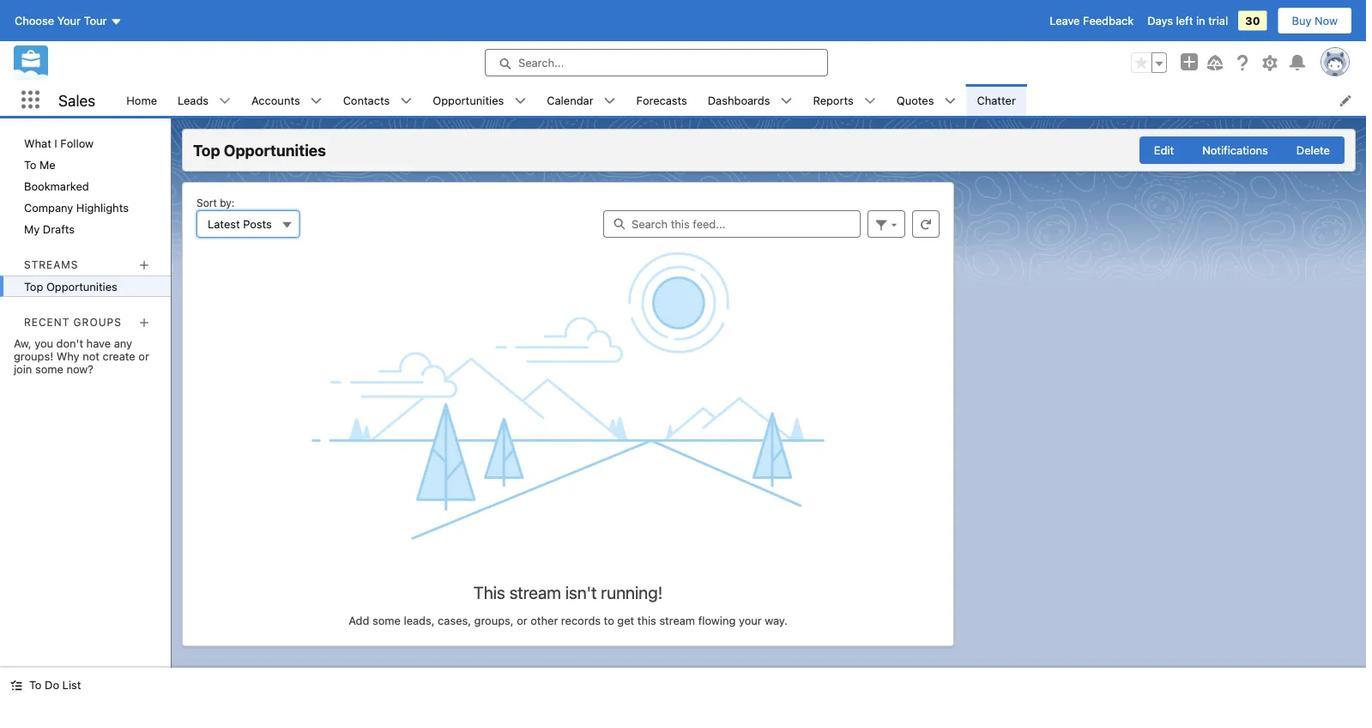 Task type: vqa. For each thing, say whether or not it's contained in the screenshot.
the 11/18/2023
no



Task type: locate. For each thing, give the bounding box(es) containing it.
text default image left do
[[10, 679, 22, 691]]

some inside "why not create or join some now?"
[[35, 362, 63, 375]]

streams
[[24, 258, 78, 270]]

1 horizontal spatial top
[[193, 141, 220, 159]]

any
[[114, 337, 132, 349]]

opportunities link
[[423, 84, 514, 116]]

choose your tour
[[15, 14, 107, 27]]

some right add
[[372, 614, 401, 627]]

stream
[[509, 582, 561, 603], [660, 614, 695, 627]]

dashboards
[[708, 94, 770, 106]]

groups,
[[474, 614, 514, 627]]

5 text default image from the left
[[864, 95, 876, 107]]

notifications
[[1203, 144, 1268, 157]]

text default image for reports
[[864, 95, 876, 107]]

not
[[83, 349, 100, 362]]

group
[[1131, 52, 1167, 73], [1140, 136, 1345, 164]]

text default image inside accounts list item
[[310, 95, 322, 107]]

create
[[103, 349, 135, 362]]

choose your tour button
[[14, 7, 123, 34]]

0 vertical spatial top
[[193, 141, 220, 159]]

to
[[24, 158, 36, 171], [29, 678, 42, 691]]

calendar
[[547, 94, 594, 106]]

feedback
[[1083, 14, 1134, 27]]

2 vertical spatial opportunities
[[46, 280, 117, 293]]

0 horizontal spatial text default image
[[10, 679, 22, 691]]

1 vertical spatial stream
[[660, 614, 695, 627]]

stream up other
[[509, 582, 561, 603]]

my
[[24, 222, 40, 235]]

2 text default image from the left
[[310, 95, 322, 107]]

have
[[86, 337, 111, 349]]

top down streams link
[[24, 280, 43, 293]]

leave feedback
[[1050, 14, 1134, 27]]

now?
[[66, 362, 93, 375]]

sort by:
[[197, 197, 235, 209]]

top down leads list item
[[193, 141, 220, 159]]

1 vertical spatial group
[[1140, 136, 1345, 164]]

text default image down search...
[[514, 95, 526, 107]]

groups
[[73, 316, 122, 328]]

text default image inside quotes list item
[[944, 95, 956, 107]]

text default image
[[400, 95, 412, 107], [514, 95, 526, 107], [10, 679, 22, 691]]

some
[[35, 362, 63, 375], [372, 614, 401, 627]]

what i follow to me bookmarked company highlights my drafts
[[24, 136, 129, 235]]

1 vertical spatial some
[[372, 614, 401, 627]]

text default image right leads
[[219, 95, 231, 107]]

to left do
[[29, 678, 42, 691]]

your
[[57, 14, 81, 27]]

to do list
[[29, 678, 81, 691]]

1 horizontal spatial some
[[372, 614, 401, 627]]

text default image inside the reports list item
[[864, 95, 876, 107]]

text default image inside leads list item
[[219, 95, 231, 107]]

choose
[[15, 14, 54, 27]]

text default image for accounts
[[310, 95, 322, 107]]

text default image inside opportunities list item
[[514, 95, 526, 107]]

text default image inside to do list button
[[10, 679, 22, 691]]

some down you
[[35, 362, 63, 375]]

aw,
[[14, 337, 31, 349]]

get
[[617, 614, 634, 627]]

0 vertical spatial stream
[[509, 582, 561, 603]]

text default image right accounts
[[310, 95, 322, 107]]

edit
[[1154, 144, 1174, 157]]

text default image inside contacts list item
[[400, 95, 412, 107]]

bookmarked
[[24, 179, 89, 192]]

stream right this
[[660, 614, 695, 627]]

me
[[40, 158, 56, 171]]

this stream isn't running! status
[[190, 541, 947, 628]]

to left me
[[24, 158, 36, 171]]

leave feedback link
[[1050, 14, 1134, 27]]

1 vertical spatial top
[[24, 280, 43, 293]]

in
[[1196, 14, 1206, 27]]

chatter
[[977, 94, 1016, 106]]

flowing
[[698, 614, 736, 627]]

or
[[138, 349, 149, 362], [517, 614, 528, 627]]

to inside what i follow to me bookmarked company highlights my drafts
[[24, 158, 36, 171]]

0 horizontal spatial top opportunities
[[24, 280, 117, 293]]

text default image for dashboards
[[781, 95, 793, 107]]

leave
[[1050, 14, 1080, 27]]

1 horizontal spatial stream
[[660, 614, 695, 627]]

0 vertical spatial or
[[138, 349, 149, 362]]

quotes list item
[[886, 84, 967, 116]]

0 horizontal spatial some
[[35, 362, 63, 375]]

recent groups link
[[24, 316, 122, 328]]

leads link
[[167, 84, 219, 116]]

add some leads, cases, groups, or other records to get this stream flowing your way.
[[349, 614, 788, 627]]

top opportunities down streams link
[[24, 280, 117, 293]]

text default image right contacts on the top left
[[400, 95, 412, 107]]

text default image inside dashboards list item
[[781, 95, 793, 107]]

way.
[[765, 614, 788, 627]]

or right any
[[138, 349, 149, 362]]

1 text default image from the left
[[219, 95, 231, 107]]

latest
[[208, 218, 240, 230]]

contacts
[[343, 94, 390, 106]]

4 text default image from the left
[[781, 95, 793, 107]]

2 horizontal spatial text default image
[[514, 95, 526, 107]]

1 horizontal spatial top opportunities
[[193, 141, 326, 159]]

1 horizontal spatial opportunities
[[224, 141, 326, 159]]

now
[[1315, 14, 1338, 27]]

1 vertical spatial top opportunities
[[24, 280, 117, 293]]

0 vertical spatial group
[[1131, 52, 1167, 73]]

quotes
[[897, 94, 934, 106]]

opportunities
[[433, 94, 504, 106], [224, 141, 326, 159], [46, 280, 117, 293]]

6 text default image from the left
[[944, 95, 956, 107]]

days
[[1148, 14, 1173, 27]]

1 horizontal spatial or
[[517, 614, 528, 627]]

0 horizontal spatial or
[[138, 349, 149, 362]]

chatter link
[[967, 84, 1026, 116]]

home
[[126, 94, 157, 106]]

opportunities inside 'link'
[[433, 94, 504, 106]]

text default image right quotes on the right of the page
[[944, 95, 956, 107]]

text default image
[[219, 95, 231, 107], [310, 95, 322, 107], [604, 95, 616, 107], [781, 95, 793, 107], [864, 95, 876, 107], [944, 95, 956, 107]]

records
[[561, 614, 601, 627]]

groups!
[[14, 349, 53, 362]]

text default image inside "calendar" list item
[[604, 95, 616, 107]]

0 vertical spatial to
[[24, 158, 36, 171]]

text default image left the reports at the right of the page
[[781, 95, 793, 107]]

dashboards list item
[[698, 84, 803, 116]]

0 vertical spatial opportunities
[[433, 94, 504, 106]]

sort
[[197, 197, 217, 209]]

text default image right the reports at the right of the page
[[864, 95, 876, 107]]

1 vertical spatial opportunities
[[224, 141, 326, 159]]

home link
[[116, 84, 167, 116]]

top opportunities down the accounts link
[[193, 141, 326, 159]]

2 horizontal spatial opportunities
[[433, 94, 504, 106]]

you
[[34, 337, 53, 349]]

0 vertical spatial some
[[35, 362, 63, 375]]

text default image right calendar
[[604, 95, 616, 107]]

list
[[116, 84, 1366, 116]]

top
[[193, 141, 220, 159], [24, 280, 43, 293]]

by:
[[220, 197, 235, 209]]

leads list item
[[167, 84, 241, 116]]

1 horizontal spatial text default image
[[400, 95, 412, 107]]

running!
[[601, 582, 663, 603]]

1 vertical spatial to
[[29, 678, 42, 691]]

left
[[1176, 14, 1193, 27]]

1 vertical spatial or
[[517, 614, 528, 627]]

3 text default image from the left
[[604, 95, 616, 107]]

0 horizontal spatial top
[[24, 280, 43, 293]]

or left other
[[517, 614, 528, 627]]

latest posts
[[208, 218, 272, 230]]



Task type: describe. For each thing, give the bounding box(es) containing it.
days left in trial
[[1148, 14, 1228, 27]]

search... button
[[485, 49, 828, 76]]

search...
[[518, 56, 564, 69]]

opportunities list item
[[423, 84, 537, 116]]

or inside "why not create or join some now?"
[[138, 349, 149, 362]]

company
[[24, 201, 73, 214]]

to me link
[[0, 154, 171, 175]]

company highlights link
[[0, 197, 171, 218]]

what i follow link
[[0, 132, 171, 154]]

streams link
[[24, 258, 78, 270]]

to do list button
[[0, 668, 91, 702]]

contacts list item
[[333, 84, 423, 116]]

why
[[56, 349, 79, 362]]

text default image for quotes
[[944, 95, 956, 107]]

follow
[[60, 136, 94, 149]]

calendar link
[[537, 84, 604, 116]]

don't
[[56, 337, 83, 349]]

0 horizontal spatial stream
[[509, 582, 561, 603]]

this
[[637, 614, 656, 627]]

accounts link
[[241, 84, 310, 116]]

or inside the this stream isn't running! status
[[517, 614, 528, 627]]

list
[[62, 678, 81, 691]]

contacts link
[[333, 84, 400, 116]]

forecasts link
[[626, 84, 698, 116]]

text default image for contacts
[[400, 95, 412, 107]]

your
[[739, 614, 762, 627]]

buy now button
[[1278, 7, 1353, 34]]

0 vertical spatial top opportunities
[[193, 141, 326, 159]]

forecasts
[[636, 94, 687, 106]]

posts
[[243, 218, 272, 230]]

leads,
[[404, 614, 435, 627]]

reports link
[[803, 84, 864, 116]]

some inside the this stream isn't running! status
[[372, 614, 401, 627]]

accounts list item
[[241, 84, 333, 116]]

text default image for calendar
[[604, 95, 616, 107]]

accounts
[[252, 94, 300, 106]]

Search this feed... search field
[[603, 210, 861, 238]]

calendar list item
[[537, 84, 626, 116]]

add
[[349, 614, 369, 627]]

cases,
[[438, 614, 471, 627]]

this stream isn't running!
[[473, 582, 663, 603]]

list containing home
[[116, 84, 1366, 116]]

aw, you don't have any groups!
[[14, 337, 132, 362]]

drafts
[[43, 222, 75, 235]]

delete button
[[1282, 136, 1345, 164]]

buy now
[[1292, 14, 1338, 27]]

text default image for opportunities
[[514, 95, 526, 107]]

quotes link
[[886, 84, 944, 116]]

this
[[473, 582, 505, 603]]

bookmarked link
[[0, 175, 171, 197]]

tour
[[84, 14, 107, 27]]

to
[[604, 614, 614, 627]]

i
[[54, 136, 57, 149]]

join
[[14, 362, 32, 375]]

reports list item
[[803, 84, 886, 116]]

my drafts link
[[0, 218, 171, 239]]

top opportunities link
[[0, 276, 171, 297]]

trial
[[1209, 14, 1228, 27]]

buy
[[1292, 14, 1312, 27]]

0 horizontal spatial opportunities
[[46, 280, 117, 293]]

sales
[[58, 91, 95, 109]]

isn't
[[565, 582, 597, 603]]

other
[[531, 614, 558, 627]]

Sort by: button
[[197, 210, 300, 238]]

what
[[24, 136, 51, 149]]

30
[[1245, 14, 1260, 27]]

do
[[45, 678, 59, 691]]

edit button
[[1140, 136, 1189, 164]]

recent
[[24, 316, 70, 328]]

text default image for leads
[[219, 95, 231, 107]]

reports
[[813, 94, 854, 106]]

group containing edit
[[1140, 136, 1345, 164]]

recent groups
[[24, 316, 122, 328]]

to inside button
[[29, 678, 42, 691]]

highlights
[[76, 201, 129, 214]]

leads
[[178, 94, 209, 106]]

dashboards link
[[698, 84, 781, 116]]

why not create or join some now?
[[14, 349, 149, 375]]

notifications button
[[1188, 136, 1283, 164]]



